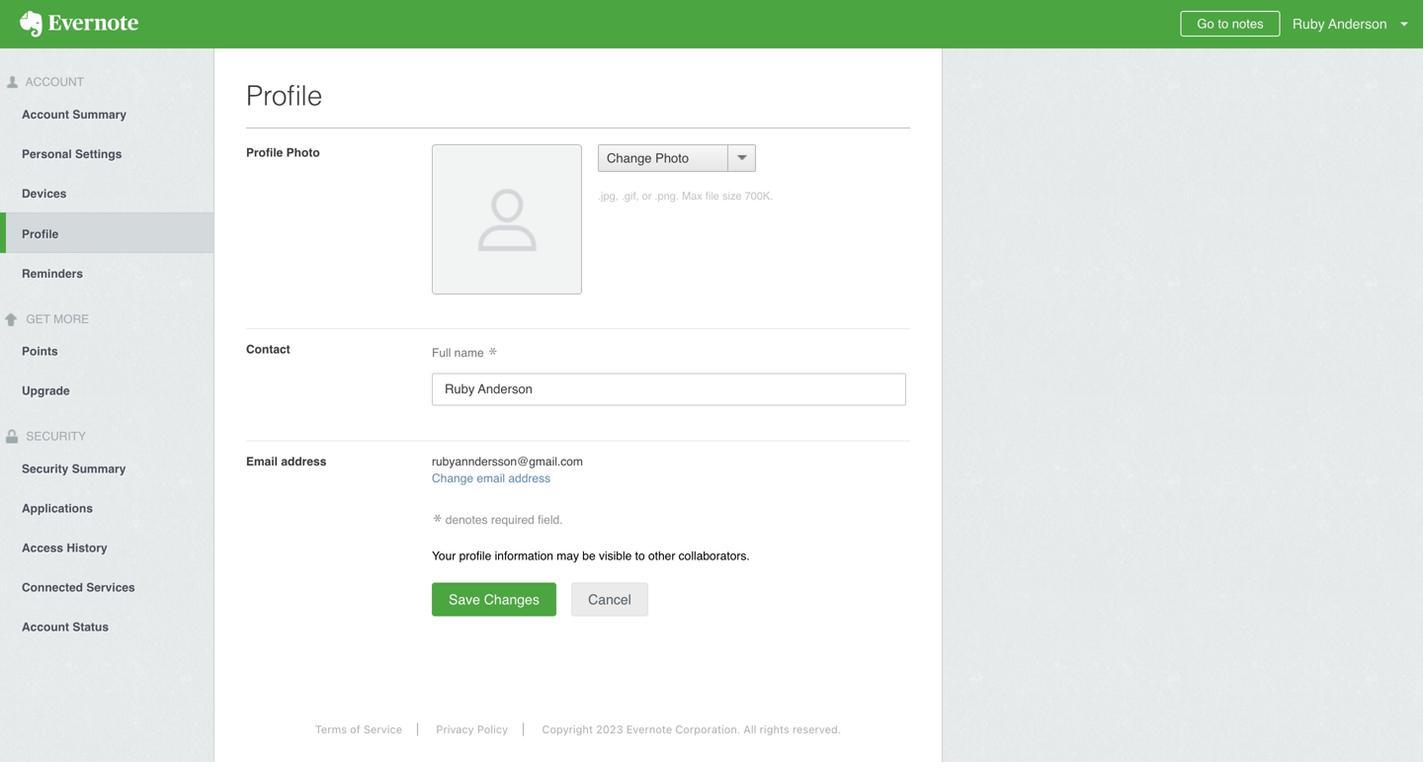 Task type: vqa. For each thing, say whether or not it's contained in the screenshot.
the 'Account Status'
yes



Task type: locate. For each thing, give the bounding box(es) containing it.
information
[[495, 549, 554, 563]]

photo
[[286, 146, 320, 160], [656, 151, 689, 166]]

None submit
[[432, 583, 557, 616], [572, 583, 648, 616], [432, 583, 557, 616], [572, 583, 648, 616]]

field.
[[538, 513, 563, 527]]

2 vertical spatial account
[[22, 620, 69, 634]]

1 vertical spatial security
[[22, 462, 69, 476]]

security up security summary
[[23, 430, 86, 444]]

change up .gif,
[[607, 151, 652, 166]]

terms of service
[[315, 723, 402, 736]]

of
[[350, 723, 361, 736]]

upgrade link
[[0, 370, 214, 410]]

change
[[607, 151, 652, 166], [432, 471, 474, 485]]

full name
[[432, 346, 487, 360]]

0 horizontal spatial to
[[635, 549, 645, 563]]

0 vertical spatial summary
[[73, 108, 127, 121]]

1 vertical spatial account
[[22, 108, 69, 121]]

profile for profile link
[[22, 227, 59, 241]]

.gif,
[[622, 190, 639, 202]]

account inside account summary link
[[22, 108, 69, 121]]

more
[[54, 312, 89, 326]]

security
[[23, 430, 86, 444], [22, 462, 69, 476]]

file
[[706, 190, 720, 202]]

ruby
[[1293, 16, 1326, 32]]

1 vertical spatial summary
[[72, 462, 126, 476]]

account summary link
[[0, 94, 214, 133]]

required
[[491, 513, 535, 527]]

email address
[[246, 455, 327, 468]]

connected services
[[22, 581, 135, 595]]

profile
[[459, 549, 492, 563]]

account for account status
[[22, 620, 69, 634]]

to
[[1218, 16, 1229, 31], [635, 549, 645, 563]]

summary up applications link
[[72, 462, 126, 476]]

contact
[[246, 343, 290, 356]]

account summary
[[22, 108, 127, 121]]

security for security summary
[[22, 462, 69, 476]]

0 horizontal spatial address
[[281, 455, 327, 468]]

denotes required field.
[[442, 513, 563, 527]]

service
[[364, 723, 402, 736]]

1 horizontal spatial photo
[[656, 151, 689, 166]]

email
[[246, 455, 278, 468]]

to left other
[[635, 549, 645, 563]]

0 vertical spatial change
[[607, 151, 652, 166]]

other
[[649, 549, 676, 563]]

security summary link
[[0, 448, 214, 488]]

account down connected
[[22, 620, 69, 634]]

services
[[86, 581, 135, 595]]

0 vertical spatial account
[[23, 75, 84, 89]]

security for security
[[23, 430, 86, 444]]

copyright
[[542, 723, 593, 736]]

2 vertical spatial profile
[[22, 227, 59, 241]]

1 horizontal spatial to
[[1218, 16, 1229, 31]]

account inside account status link
[[22, 620, 69, 634]]

access history link
[[0, 527, 214, 567]]

address down rubyanndersson@gmail.com
[[509, 471, 551, 485]]

account for account
[[23, 75, 84, 89]]

ruby anderson link
[[1288, 0, 1424, 48]]

account up personal
[[22, 108, 69, 121]]

terms
[[315, 723, 347, 736]]

1 vertical spatial profile
[[246, 146, 283, 160]]

points link
[[0, 331, 214, 370]]

.jpg, .gif, or .png. max file size 700k.
[[598, 190, 774, 202]]

change photo
[[607, 151, 689, 166]]

0 horizontal spatial photo
[[286, 146, 320, 160]]

.png.
[[655, 190, 679, 202]]

account status
[[22, 620, 109, 634]]

summary
[[73, 108, 127, 121], [72, 462, 126, 476]]

account
[[23, 75, 84, 89], [22, 108, 69, 121], [22, 620, 69, 634]]

Full name text field
[[432, 373, 907, 406]]

profile
[[246, 80, 323, 112], [246, 146, 283, 160], [22, 227, 59, 241]]

rubyanndersson@gmail.com change email address
[[432, 455, 583, 485]]

0 horizontal spatial change
[[432, 471, 474, 485]]

1 horizontal spatial change
[[607, 151, 652, 166]]

summary up personal settings link
[[73, 108, 127, 121]]

reserved.
[[793, 723, 842, 736]]

1 vertical spatial address
[[509, 471, 551, 485]]

applications
[[22, 502, 93, 516]]

security summary
[[22, 462, 126, 476]]

full
[[432, 346, 451, 360]]

1 horizontal spatial address
[[509, 471, 551, 485]]

summary for account summary
[[73, 108, 127, 121]]

personal settings link
[[0, 133, 214, 173]]

security up applications
[[22, 462, 69, 476]]

to right go
[[1218, 16, 1229, 31]]

visible
[[599, 549, 632, 563]]

get more
[[23, 312, 89, 326]]

evernote link
[[0, 0, 158, 48]]

address
[[281, 455, 327, 468], [509, 471, 551, 485]]

0 vertical spatial security
[[23, 430, 86, 444]]

corporation.
[[676, 723, 741, 736]]

account up account summary
[[23, 75, 84, 89]]

all
[[744, 723, 757, 736]]

address right email
[[281, 455, 327, 468]]

1 vertical spatial change
[[432, 471, 474, 485]]

change left email
[[432, 471, 474, 485]]



Task type: describe. For each thing, give the bounding box(es) containing it.
get
[[26, 312, 50, 326]]

summary for security summary
[[72, 462, 126, 476]]

1 vertical spatial to
[[635, 549, 645, 563]]

0 vertical spatial address
[[281, 455, 327, 468]]

reminders link
[[0, 253, 214, 292]]

go to notes
[[1198, 16, 1264, 31]]

name
[[454, 346, 484, 360]]

notes
[[1233, 16, 1264, 31]]

collaborators.
[[679, 549, 750, 563]]

denotes
[[446, 513, 488, 527]]

photo for profile photo
[[286, 146, 320, 160]]

connected services link
[[0, 567, 214, 606]]

devices
[[22, 187, 67, 201]]

go
[[1198, 16, 1215, 31]]

evernote
[[627, 723, 673, 736]]

rights
[[760, 723, 790, 736]]

policy
[[477, 723, 508, 736]]

max
[[682, 190, 703, 202]]

privacy
[[436, 723, 474, 736]]

change email address link
[[432, 471, 551, 485]]

2023
[[596, 723, 623, 736]]

terms of service link
[[300, 723, 418, 736]]

profile for profile photo
[[246, 146, 283, 160]]

rubyanndersson@gmail.com
[[432, 455, 583, 468]]

address inside rubyanndersson@gmail.com change email address
[[509, 471, 551, 485]]

devices link
[[0, 173, 214, 212]]

access history
[[22, 541, 107, 555]]

.jpg,
[[598, 190, 619, 202]]

your
[[432, 549, 456, 563]]

or
[[642, 190, 652, 202]]

personal
[[22, 147, 72, 161]]

photo for change photo
[[656, 151, 689, 166]]

ruby anderson
[[1293, 16, 1388, 32]]

access
[[22, 541, 63, 555]]

account status link
[[0, 606, 214, 646]]

privacy policy
[[436, 723, 508, 736]]

personal settings
[[22, 147, 122, 161]]

your profile information may be visible to other collaborators.
[[432, 549, 750, 563]]

settings
[[75, 147, 122, 161]]

privacy policy link
[[422, 723, 524, 736]]

go to notes link
[[1181, 11, 1281, 37]]

account for account summary
[[22, 108, 69, 121]]

anderson
[[1329, 16, 1388, 32]]

700k.
[[745, 190, 774, 202]]

profile link
[[6, 212, 214, 253]]

be
[[583, 549, 596, 563]]

upgrade
[[22, 384, 70, 398]]

0 vertical spatial profile
[[246, 80, 323, 112]]

history
[[67, 541, 107, 555]]

email
[[477, 471, 505, 485]]

0 vertical spatial to
[[1218, 16, 1229, 31]]

size
[[723, 190, 742, 202]]

change inside rubyanndersson@gmail.com change email address
[[432, 471, 474, 485]]

profile photo
[[246, 146, 320, 160]]

reminders
[[22, 267, 83, 281]]

may
[[557, 549, 579, 563]]

points
[[22, 345, 58, 359]]

status
[[73, 620, 109, 634]]

evernote image
[[0, 11, 158, 38]]

copyright 2023 evernote corporation. all rights reserved.
[[542, 723, 842, 736]]

connected
[[22, 581, 83, 595]]

applications link
[[0, 488, 214, 527]]



